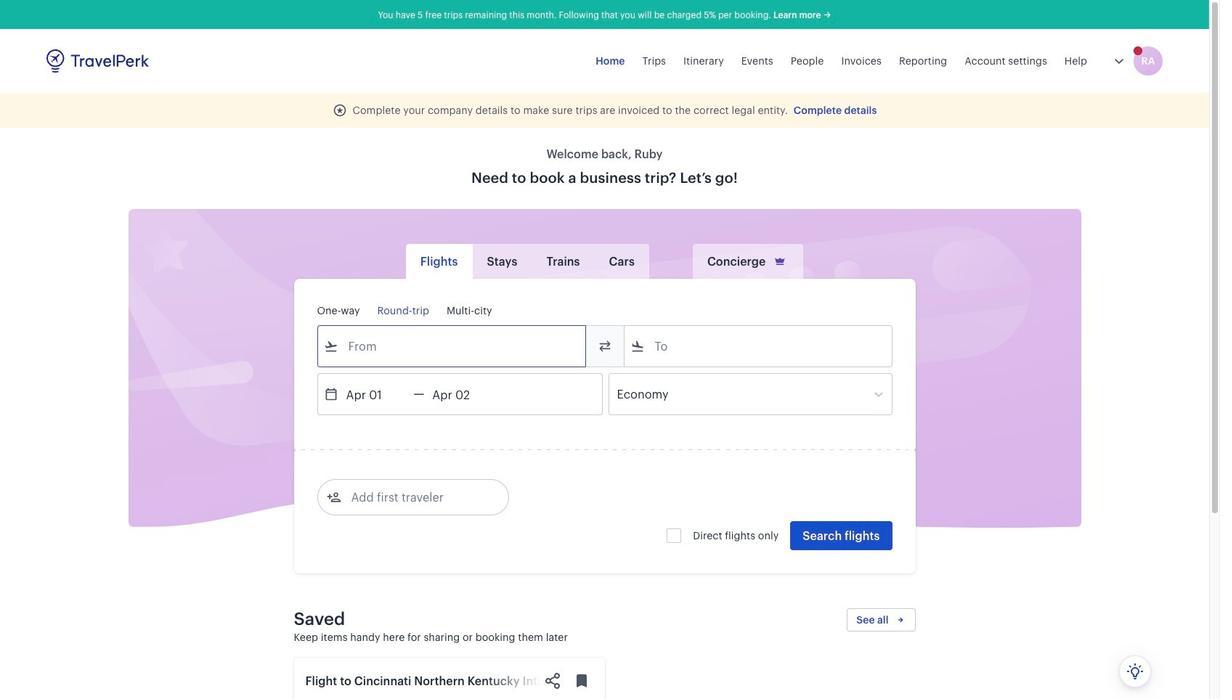 Task type: vqa. For each thing, say whether or not it's contained in the screenshot.
the To search box
yes



Task type: describe. For each thing, give the bounding box(es) containing it.
From search field
[[338, 335, 566, 358]]

Depart text field
[[338, 374, 414, 415]]

Add first traveler search field
[[341, 486, 492, 509]]



Task type: locate. For each thing, give the bounding box(es) containing it.
Return text field
[[424, 374, 500, 415]]

To search field
[[645, 335, 873, 358]]



